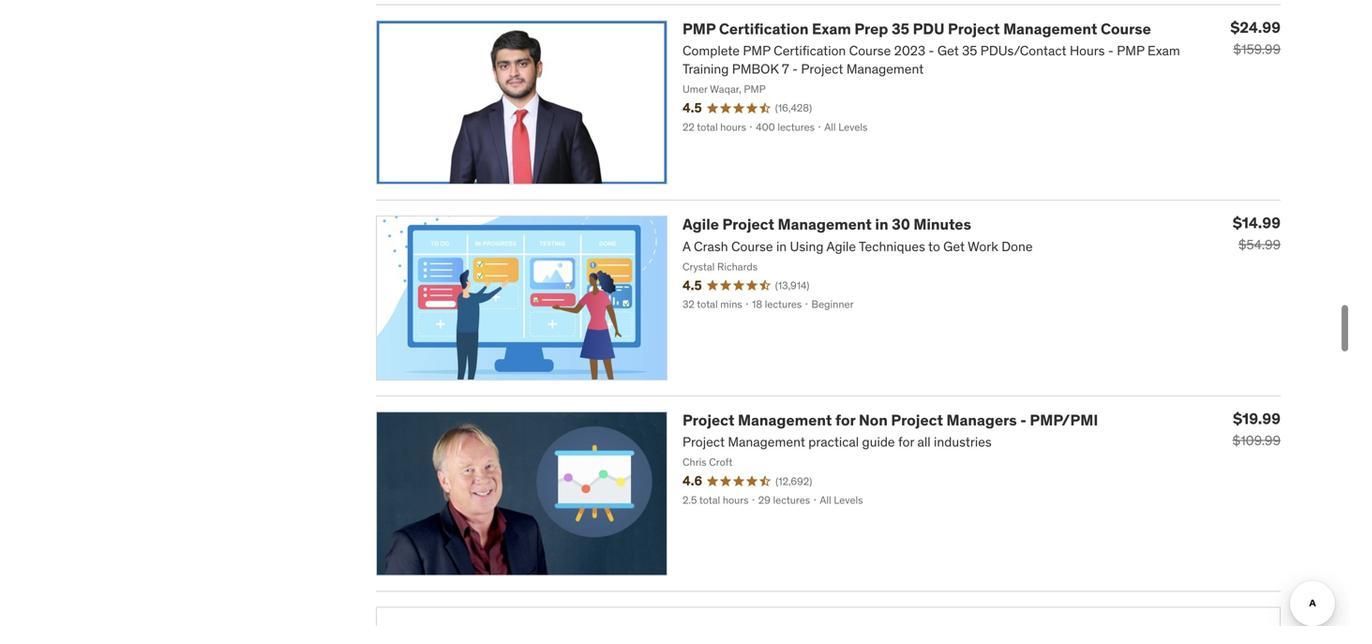 Task type: locate. For each thing, give the bounding box(es) containing it.
2 vertical spatial management
[[738, 411, 832, 430]]

management left for
[[738, 411, 832, 430]]

$24.99 $159.99
[[1231, 18, 1281, 57]]

certification
[[719, 19, 809, 38]]

management left course
[[1003, 19, 1097, 38]]

$14.99 $54.99
[[1233, 213, 1281, 253]]

course
[[1101, 19, 1151, 38]]

pmp
[[683, 19, 716, 38]]

non
[[859, 411, 888, 430]]

minutes
[[914, 215, 971, 234]]

project
[[948, 19, 1000, 38], [722, 215, 774, 234], [683, 411, 735, 430], [891, 411, 943, 430]]

management
[[1003, 19, 1097, 38], [778, 215, 872, 234], [738, 411, 832, 430]]

agile
[[683, 215, 719, 234]]

project management for non project managers - pmp/pmi
[[683, 411, 1098, 430]]

35
[[892, 19, 910, 38]]

pmp/pmi
[[1030, 411, 1098, 430]]

$109.99
[[1233, 432, 1281, 449]]

$159.99
[[1233, 41, 1281, 57]]

management left in
[[778, 215, 872, 234]]



Task type: describe. For each thing, give the bounding box(es) containing it.
$14.99
[[1233, 213, 1281, 233]]

$24.99
[[1231, 18, 1281, 37]]

project management for non project managers - pmp/pmi link
[[683, 411, 1098, 430]]

pmp certification exam prep 35 pdu project management course link
[[683, 19, 1151, 38]]

for
[[835, 411, 856, 430]]

$54.99
[[1239, 236, 1281, 253]]

-
[[1020, 411, 1027, 430]]

$19.99 $109.99
[[1233, 409, 1281, 449]]

managers
[[947, 411, 1017, 430]]

0 vertical spatial management
[[1003, 19, 1097, 38]]

pdu
[[913, 19, 945, 38]]

agile project management in 30 minutes link
[[683, 215, 971, 234]]

30
[[892, 215, 910, 234]]

in
[[875, 215, 889, 234]]

1 vertical spatial management
[[778, 215, 872, 234]]

$19.99
[[1233, 409, 1281, 428]]

exam
[[812, 19, 851, 38]]

pmp certification exam prep 35 pdu project management course
[[683, 19, 1151, 38]]

agile project management in 30 minutes
[[683, 215, 971, 234]]

prep
[[855, 19, 888, 38]]



Task type: vqa. For each thing, say whether or not it's contained in the screenshot.
Project Management for Non Project Managers - PMP/PMI
yes



